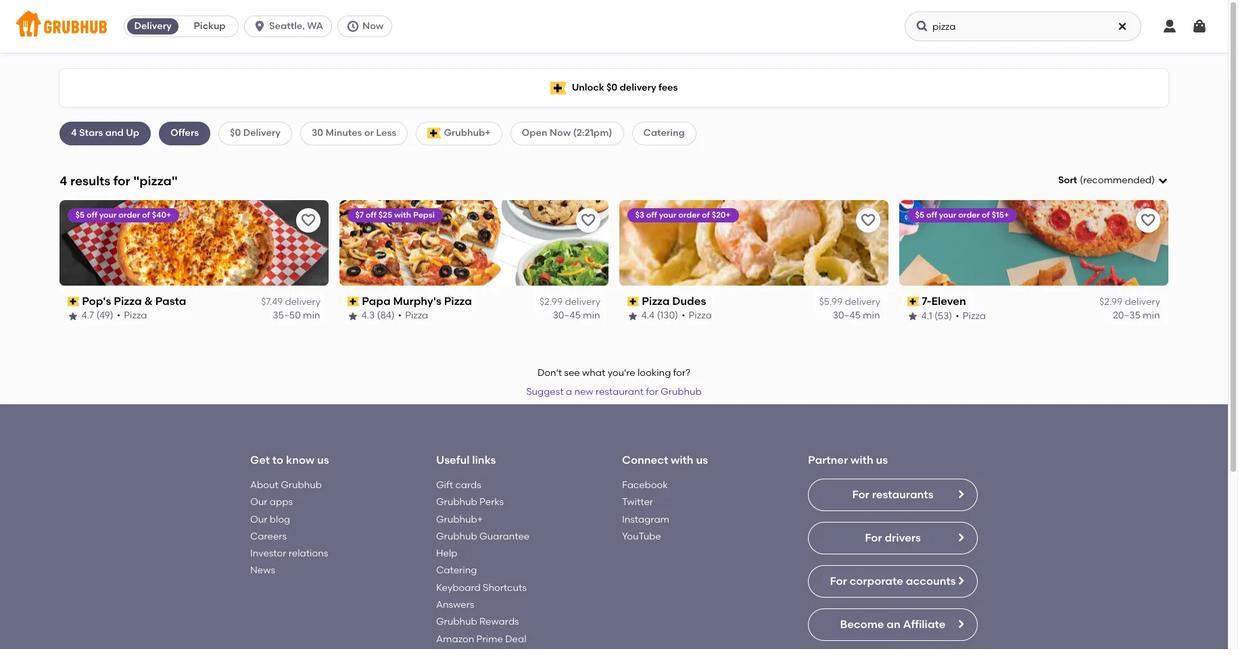 Task type: vqa. For each thing, say whether or not it's contained in the screenshot.
1st svg icon from the left
no



Task type: locate. For each thing, give the bounding box(es) containing it.
2 horizontal spatial your
[[940, 210, 957, 220]]

with right connect
[[671, 454, 694, 467]]

star icon image left 4.4
[[628, 311, 638, 322]]

3 us from the left
[[876, 454, 888, 467]]

grubhub plus flag logo image
[[550, 81, 567, 94], [428, 128, 441, 139]]

0 vertical spatial for
[[113, 173, 130, 188]]

1 vertical spatial our
[[250, 514, 267, 525]]

2 star icon image from the left
[[348, 311, 358, 322]]

min left 4.4
[[583, 310, 601, 322]]

1 horizontal spatial save this restaurant image
[[1140, 212, 1157, 228]]

$20+
[[712, 210, 731, 220]]

grubhub
[[661, 386, 702, 398], [281, 479, 322, 491], [436, 497, 477, 508], [436, 531, 477, 542], [436, 616, 477, 628]]

30–45 for pizza dudes
[[833, 310, 861, 322]]

(49)
[[97, 310, 114, 322]]

subscription pass image left papa
[[348, 297, 360, 306]]

unlock
[[572, 82, 604, 93]]

svg image
[[916, 20, 929, 33], [1117, 21, 1128, 32], [1158, 175, 1169, 186]]

delivery left pickup
[[134, 20, 172, 32]]

delivery for pizza dudes
[[845, 296, 881, 308]]

off
[[87, 210, 98, 220], [366, 210, 377, 220], [647, 210, 658, 220], [927, 210, 938, 220]]

twitter link
[[622, 497, 653, 508]]

$2.99
[[540, 296, 563, 308], [1100, 296, 1123, 308]]

papa murphy's pizza logo image
[[340, 200, 609, 286]]

3 star icon image from the left
[[628, 311, 638, 322]]

1 vertical spatial $0
[[230, 127, 241, 139]]

min right 20–35
[[1143, 310, 1161, 322]]

an
[[887, 618, 901, 631]]

• pizza down pop's pizza & pasta
[[117, 310, 147, 322]]

of
[[142, 210, 150, 220], [702, 210, 710, 220], [982, 210, 990, 220]]

us right know
[[317, 454, 329, 467]]

$0 delivery
[[230, 127, 281, 139]]

grubhub+ inside gift cards grubhub perks grubhub+ grubhub guarantee help catering keyboard shortcuts answers grubhub rewards amazon prime deal
[[436, 514, 483, 525]]

0 horizontal spatial 30–45 min
[[553, 310, 601, 322]]

• for eleven
[[956, 310, 960, 322]]

suggest a new restaurant for grubhub
[[526, 386, 702, 398]]

1 subscription pass image from the left
[[68, 297, 80, 306]]

subscription pass image left pop's
[[68, 297, 80, 306]]

• pizza down papa murphy's pizza
[[398, 310, 429, 322]]

subscription pass image for papa murphy's pizza
[[348, 297, 360, 306]]

0 horizontal spatial catering
[[436, 565, 477, 576]]

1 vertical spatial grubhub plus flag logo image
[[428, 128, 441, 139]]

for down looking on the right bottom
[[646, 386, 658, 398]]

3 order from the left
[[959, 210, 980, 220]]

none field containing sort
[[1058, 174, 1169, 188]]

star icon image for pizza dudes
[[628, 311, 638, 322]]

min for pop's pizza & pasta
[[303, 310, 321, 322]]

1 order from the left
[[119, 210, 140, 220]]

0 horizontal spatial order
[[119, 210, 140, 220]]

1 vertical spatial 4
[[60, 173, 67, 188]]

for for for restaurants
[[852, 488, 870, 501]]

your for 7-
[[940, 210, 957, 220]]

1 vertical spatial delivery
[[243, 127, 281, 139]]

1 horizontal spatial for
[[646, 386, 658, 398]]

pop's pizza & pasta logo image
[[60, 200, 329, 286]]

2 $2.99 delivery from the left
[[1100, 296, 1161, 308]]

know
[[286, 454, 315, 467]]

1 vertical spatial now
[[550, 127, 571, 139]]

delivery left 30
[[243, 127, 281, 139]]

off for pop's
[[87, 210, 98, 220]]

us right connect
[[696, 454, 708, 467]]

1 vertical spatial catering
[[436, 565, 477, 576]]

4 for 4 stars and up
[[71, 127, 77, 139]]

3 of from the left
[[982, 210, 990, 220]]

amazon prime deal link
[[436, 633, 527, 645]]

2 • pizza from the left
[[398, 310, 429, 322]]

1 vertical spatial right image
[[956, 575, 966, 586]]

of left $40+ at the left top of the page
[[142, 210, 150, 220]]

None field
[[1058, 174, 1169, 188]]

1 $2.99 delivery from the left
[[540, 296, 601, 308]]

1 horizontal spatial order
[[679, 210, 700, 220]]

1 star icon image from the left
[[68, 311, 78, 322]]

1 vertical spatial grubhub+
[[436, 514, 483, 525]]

0 horizontal spatial 30–45
[[553, 310, 581, 322]]

restaurants
[[872, 488, 934, 501]]

1 horizontal spatial catering
[[644, 127, 685, 139]]

7-eleven logo image
[[900, 200, 1169, 286]]

2 vertical spatial for
[[830, 575, 847, 588]]

30–45 min for pizza dudes
[[833, 310, 881, 322]]

suggest a new restaurant for grubhub button
[[520, 380, 708, 405]]

don't see what you're looking for?
[[538, 367, 691, 379]]

2 subscription pass image from the left
[[908, 297, 920, 306]]

0 vertical spatial delivery
[[134, 20, 172, 32]]

your for pizza
[[660, 210, 677, 220]]

1 horizontal spatial 4
[[71, 127, 77, 139]]

0 horizontal spatial delivery
[[134, 20, 172, 32]]

save this restaurant image
[[860, 212, 877, 228], [1140, 212, 1157, 228]]

for
[[852, 488, 870, 501], [865, 531, 882, 544], [830, 575, 847, 588]]

2 horizontal spatial us
[[876, 454, 888, 467]]

with right partner
[[851, 454, 874, 467]]

save this restaurant image
[[300, 212, 317, 228], [580, 212, 597, 228]]

right image
[[956, 532, 966, 543]]

(
[[1080, 175, 1083, 186]]

catering down fees
[[644, 127, 685, 139]]

right image inside become an affiliate link
[[956, 619, 966, 630]]

4 off from the left
[[927, 210, 938, 220]]

0 horizontal spatial $2.99 delivery
[[540, 296, 601, 308]]

4
[[71, 127, 77, 139], [60, 173, 67, 188]]

$0 right offers
[[230, 127, 241, 139]]

$5 off your order of $15+
[[916, 210, 1009, 220]]

sort
[[1058, 175, 1077, 186]]

1 your from the left
[[100, 210, 117, 220]]

right image inside for restaurants link
[[956, 489, 966, 500]]

3 off from the left
[[647, 210, 658, 220]]

2 horizontal spatial svg image
[[1158, 175, 1169, 186]]

order left $40+ at the left top of the page
[[119, 210, 140, 220]]

2 our from the top
[[250, 514, 267, 525]]

1 of from the left
[[142, 210, 150, 220]]

$15+
[[992, 210, 1009, 220]]

us up the for restaurants
[[876, 454, 888, 467]]

1 • from the left
[[117, 310, 121, 322]]

for right the results
[[113, 173, 130, 188]]

0 vertical spatial for
[[852, 488, 870, 501]]

less
[[376, 127, 396, 139]]

delivery for pop's pizza & pasta
[[285, 296, 321, 308]]

subscription pass image left 7-
[[908, 297, 920, 306]]

your
[[100, 210, 117, 220], [660, 210, 677, 220], [940, 210, 957, 220]]

1 horizontal spatial 30–45 min
[[833, 310, 881, 322]]

$2.99 for 7-eleven
[[1100, 296, 1123, 308]]

for restaurants
[[852, 488, 934, 501]]

$0 right unlock in the top of the page
[[607, 82, 618, 93]]

2 order from the left
[[679, 210, 700, 220]]

a
[[566, 386, 572, 398]]

2 vertical spatial right image
[[956, 619, 966, 630]]

30–45 min down $5.99 delivery on the right top of the page
[[833, 310, 881, 322]]

30–45 min up see at left bottom
[[553, 310, 601, 322]]

1 horizontal spatial $2.99 delivery
[[1100, 296, 1161, 308]]

catering up the keyboard
[[436, 565, 477, 576]]

1 $5 from the left
[[76, 210, 85, 220]]

save this restaurant image left $7
[[300, 212, 317, 228]]

grubhub plus flag logo image right "less"
[[428, 128, 441, 139]]

1 horizontal spatial $0
[[607, 82, 618, 93]]

2 horizontal spatial of
[[982, 210, 990, 220]]

2 • from the left
[[398, 310, 402, 322]]

0 horizontal spatial save this restaurant image
[[860, 212, 877, 228]]

save this restaurant button for papa murphy's pizza
[[576, 208, 601, 233]]

1 30–45 min from the left
[[553, 310, 601, 322]]

now right open
[[550, 127, 571, 139]]

4 • pizza from the left
[[956, 310, 986, 322]]

4 • from the left
[[956, 310, 960, 322]]

4 left stars
[[71, 127, 77, 139]]

grubhub plus flag logo image left unlock in the top of the page
[[550, 81, 567, 94]]

cards
[[455, 479, 481, 491]]

4 star icon image from the left
[[908, 311, 918, 322]]

0 horizontal spatial your
[[100, 210, 117, 220]]

30–45 up see at left bottom
[[553, 310, 581, 322]]

0 horizontal spatial $5
[[76, 210, 85, 220]]

answers link
[[436, 599, 474, 611]]

30–45 min
[[553, 310, 601, 322], [833, 310, 881, 322]]

grubhub+ down grubhub perks link
[[436, 514, 483, 525]]

30–45 down $5.99 delivery on the right top of the page
[[833, 310, 861, 322]]

seattle,
[[269, 20, 305, 32]]

2 30–45 min from the left
[[833, 310, 881, 322]]

1 horizontal spatial $2.99
[[1100, 296, 1123, 308]]

papa
[[362, 295, 391, 308]]

our apps link
[[250, 497, 293, 508]]

1 horizontal spatial 30–45
[[833, 310, 861, 322]]

with for partner
[[851, 454, 874, 467]]

2 save this restaurant image from the left
[[580, 212, 597, 228]]

order
[[119, 210, 140, 220], [679, 210, 700, 220], [959, 210, 980, 220]]

subscription pass image left the pizza dudes
[[628, 297, 640, 306]]

0 horizontal spatial $0
[[230, 127, 241, 139]]

4 min from the left
[[1143, 310, 1161, 322]]

• for pizza
[[117, 310, 121, 322]]

3 your from the left
[[940, 210, 957, 220]]

4 left the results
[[60, 173, 67, 188]]

1 us from the left
[[317, 454, 329, 467]]

• pizza for murphy's
[[398, 310, 429, 322]]

grubhub down for?
[[661, 386, 702, 398]]

1 save this restaurant image from the left
[[860, 212, 877, 228]]

star icon image for pop's pizza & pasta
[[68, 311, 78, 322]]

0 horizontal spatial subscription pass image
[[68, 297, 80, 306]]

min right 35–50
[[303, 310, 321, 322]]

for down "partner with us"
[[852, 488, 870, 501]]

• pizza down eleven
[[956, 310, 986, 322]]

save this restaurant image left $3
[[580, 212, 597, 228]]

$2.99 delivery for papa murphy's pizza
[[540, 296, 601, 308]]

your for pop's
[[100, 210, 117, 220]]

3 • from the left
[[682, 310, 686, 322]]

1 off from the left
[[87, 210, 98, 220]]

and
[[105, 127, 124, 139]]

1 vertical spatial for
[[646, 386, 658, 398]]

• right (53)
[[956, 310, 960, 322]]

subscription pass image
[[348, 297, 360, 306], [628, 297, 640, 306]]

shortcuts
[[483, 582, 527, 594]]

off for pizza
[[647, 210, 658, 220]]

1 horizontal spatial grubhub plus flag logo image
[[550, 81, 567, 94]]

now inside button
[[362, 20, 384, 32]]

0 vertical spatial 4
[[71, 127, 77, 139]]

2 save this restaurant image from the left
[[1140, 212, 1157, 228]]

dudes
[[673, 295, 707, 308]]

now right wa
[[362, 20, 384, 32]]

pickup button
[[181, 16, 238, 37]]

0 horizontal spatial $2.99
[[540, 296, 563, 308]]

star icon image
[[68, 311, 78, 322], [348, 311, 358, 322], [628, 311, 638, 322], [908, 311, 918, 322]]

$5.99
[[819, 296, 843, 308]]

3 save this restaurant button from the left
[[856, 208, 881, 233]]

investor
[[250, 548, 286, 559]]

none field inside 4 results for "pizza" main content
[[1058, 174, 1169, 188]]

20–35
[[1114, 310, 1141, 322]]

2 30–45 from the left
[[833, 310, 861, 322]]

your left $15+
[[940, 210, 957, 220]]

grubhub rewards link
[[436, 616, 519, 628]]

right image up right image
[[956, 489, 966, 500]]

• pizza for pizza
[[117, 310, 147, 322]]

grubhub perks link
[[436, 497, 504, 508]]

pizza dudes logo image
[[620, 200, 889, 286]]

for left corporate
[[830, 575, 847, 588]]

grubhub+ left open
[[444, 127, 491, 139]]

of left $20+
[[702, 210, 710, 220]]

• down dudes
[[682, 310, 686, 322]]

0 vertical spatial catering
[[644, 127, 685, 139]]

1 vertical spatial for
[[865, 531, 882, 544]]

now button
[[337, 16, 398, 37]]

0 vertical spatial grubhub plus flag logo image
[[550, 81, 567, 94]]

30–45 min for papa murphy's pizza
[[553, 310, 601, 322]]

1 horizontal spatial your
[[660, 210, 677, 220]]

now inside 4 results for "pizza" main content
[[550, 127, 571, 139]]

• right the (84) at the top left of the page
[[398, 310, 402, 322]]

35–50 min
[[273, 310, 321, 322]]

0 horizontal spatial grubhub plus flag logo image
[[428, 128, 441, 139]]

gift cards grubhub perks grubhub+ grubhub guarantee help catering keyboard shortcuts answers grubhub rewards amazon prime deal
[[436, 479, 530, 645]]

0 vertical spatial grubhub+
[[444, 127, 491, 139]]

right image inside for corporate accounts link
[[956, 575, 966, 586]]

with
[[395, 210, 412, 220], [671, 454, 694, 467], [851, 454, 874, 467]]

$3
[[636, 210, 645, 220]]

0 horizontal spatial save this restaurant image
[[300, 212, 317, 228]]

order left $15+
[[959, 210, 980, 220]]

• pizza
[[117, 310, 147, 322], [398, 310, 429, 322], [682, 310, 712, 322], [956, 310, 986, 322]]

1 horizontal spatial svg image
[[1117, 21, 1128, 32]]

for left drivers
[[865, 531, 882, 544]]

news link
[[250, 565, 275, 576]]

star icon image left 4.7
[[68, 311, 78, 322]]

1 save this restaurant button from the left
[[296, 208, 321, 233]]

2 horizontal spatial with
[[851, 454, 874, 467]]

us for partner with us
[[876, 454, 888, 467]]

order left $20+
[[679, 210, 700, 220]]

$3 off your order of $20+
[[636, 210, 731, 220]]

pizza up 4.4 (130)
[[642, 295, 670, 308]]

subscription pass image
[[68, 297, 80, 306], [908, 297, 920, 306]]

save this restaurant button
[[296, 208, 321, 233], [576, 208, 601, 233], [856, 208, 881, 233], [1136, 208, 1161, 233]]

min down $5.99 delivery on the right top of the page
[[863, 310, 881, 322]]

1 save this restaurant image from the left
[[300, 212, 317, 228]]

0 vertical spatial our
[[250, 497, 267, 508]]

news
[[250, 565, 275, 576]]

star icon image left 4.1
[[908, 311, 918, 322]]

right image down right image
[[956, 575, 966, 586]]

1 horizontal spatial with
[[671, 454, 694, 467]]

2 horizontal spatial order
[[959, 210, 980, 220]]

0 vertical spatial right image
[[956, 489, 966, 500]]

grubhub plus flag logo image for unlock $0 delivery fees
[[550, 81, 567, 94]]

0 horizontal spatial subscription pass image
[[348, 297, 360, 306]]

1 30–45 from the left
[[553, 310, 581, 322]]

off for 7-
[[927, 210, 938, 220]]

1 horizontal spatial now
[[550, 127, 571, 139]]

$5 for pop's
[[76, 210, 85, 220]]

minutes
[[326, 127, 362, 139]]

2 subscription pass image from the left
[[628, 297, 640, 306]]

3 right image from the top
[[956, 619, 966, 630]]

0 horizontal spatial with
[[395, 210, 412, 220]]

• pizza down dudes
[[682, 310, 712, 322]]

3 min from the left
[[863, 310, 881, 322]]

1 horizontal spatial $5
[[916, 210, 925, 220]]

2 min from the left
[[583, 310, 601, 322]]

svg image
[[1162, 18, 1178, 34], [1192, 18, 1208, 34], [253, 20, 267, 33], [346, 20, 360, 33]]

2 $5 from the left
[[916, 210, 925, 220]]

0 horizontal spatial us
[[317, 454, 329, 467]]

$7.49
[[261, 296, 283, 308]]

connect
[[622, 454, 668, 467]]

pizza down pop's pizza & pasta
[[124, 310, 147, 322]]

delivery for papa murphy's pizza
[[565, 296, 601, 308]]

4.3
[[362, 310, 375, 322]]

see
[[564, 367, 580, 379]]

or
[[364, 127, 374, 139]]

2 us from the left
[[696, 454, 708, 467]]

1 horizontal spatial subscription pass image
[[628, 297, 640, 306]]

save this restaurant image for 7-eleven
[[1140, 212, 1157, 228]]

right image right affiliate
[[956, 619, 966, 630]]

pop's pizza & pasta
[[82, 295, 187, 308]]

2 of from the left
[[702, 210, 710, 220]]

• right (49)
[[117, 310, 121, 322]]

1 subscription pass image from the left
[[348, 297, 360, 306]]

1 horizontal spatial delivery
[[243, 127, 281, 139]]

2 $2.99 from the left
[[1100, 296, 1123, 308]]

min for papa murphy's pizza
[[583, 310, 601, 322]]

looking
[[638, 367, 671, 379]]

$5
[[76, 210, 85, 220], [916, 210, 925, 220]]

us for connect with us
[[696, 454, 708, 467]]

your down 4 results for "pizza"
[[100, 210, 117, 220]]

4 results for "pizza"
[[60, 173, 178, 188]]

0 horizontal spatial svg image
[[916, 20, 929, 33]]

1 • pizza from the left
[[117, 310, 147, 322]]

corporate
[[850, 575, 904, 588]]

)
[[1152, 175, 1155, 186]]

2 off from the left
[[366, 210, 377, 220]]

rewards
[[480, 616, 519, 628]]

guarantee
[[480, 531, 530, 542]]

Search for food, convenience, alcohol... search field
[[905, 11, 1142, 41]]

instagram link
[[622, 514, 670, 525]]

1 $2.99 from the left
[[540, 296, 563, 308]]

our down about
[[250, 497, 267, 508]]

you're
[[608, 367, 636, 379]]

3 • pizza from the left
[[682, 310, 712, 322]]

1 horizontal spatial us
[[696, 454, 708, 467]]

for inside button
[[646, 386, 658, 398]]

with right $25
[[395, 210, 412, 220]]

• for murphy's
[[398, 310, 402, 322]]

1 min from the left
[[303, 310, 321, 322]]

1 horizontal spatial save this restaurant image
[[580, 212, 597, 228]]

star icon image left 4.3
[[348, 311, 358, 322]]

delivery for 7-eleven
[[1125, 296, 1161, 308]]

4 save this restaurant button from the left
[[1136, 208, 1161, 233]]

pizza down dudes
[[689, 310, 712, 322]]

1 right image from the top
[[956, 489, 966, 500]]

about grubhub our apps our blog careers investor relations news
[[250, 479, 328, 576]]

your right $3
[[660, 210, 677, 220]]

30 minutes or less
[[312, 127, 396, 139]]

delivery inside button
[[134, 20, 172, 32]]

0 horizontal spatial now
[[362, 20, 384, 32]]

0 vertical spatial now
[[362, 20, 384, 32]]

svg image inside field
[[1158, 175, 1169, 186]]

$2.99 delivery
[[540, 296, 601, 308], [1100, 296, 1161, 308]]

2 right image from the top
[[956, 575, 966, 586]]

our up careers link
[[250, 514, 267, 525]]

2 your from the left
[[660, 210, 677, 220]]

1 horizontal spatial subscription pass image
[[908, 297, 920, 306]]

right image
[[956, 489, 966, 500], [956, 575, 966, 586], [956, 619, 966, 630]]

grubhub down know
[[281, 479, 322, 491]]

2 save this restaurant button from the left
[[576, 208, 601, 233]]

for
[[113, 173, 130, 188], [646, 386, 658, 398]]

1 horizontal spatial of
[[702, 210, 710, 220]]

0 horizontal spatial for
[[113, 173, 130, 188]]

for corporate accounts
[[830, 575, 956, 588]]

instagram
[[622, 514, 670, 525]]

0 horizontal spatial of
[[142, 210, 150, 220]]

of left $15+
[[982, 210, 990, 220]]

seattle, wa
[[269, 20, 323, 32]]

0 horizontal spatial 4
[[60, 173, 67, 188]]

subscription pass image for pop's pizza & pasta
[[68, 297, 80, 306]]



Task type: describe. For each thing, give the bounding box(es) containing it.
grubhub guarantee link
[[436, 531, 530, 542]]

order for dudes
[[679, 210, 700, 220]]

grubhub inside button
[[661, 386, 702, 398]]

30
[[312, 127, 323, 139]]

delivery button
[[125, 16, 181, 37]]

youtube
[[622, 531, 661, 542]]

eleven
[[932, 295, 967, 308]]

4 for 4 results for "pizza"
[[60, 173, 67, 188]]

blog
[[270, 514, 290, 525]]

facebook link
[[622, 479, 668, 491]]

pizza right murphy's
[[444, 295, 472, 308]]

links
[[472, 454, 496, 467]]

$25
[[379, 210, 393, 220]]

gift cards link
[[436, 479, 481, 491]]

up
[[126, 127, 139, 139]]

for for for corporate accounts
[[830, 575, 847, 588]]

delivery inside 4 results for "pizza" main content
[[243, 127, 281, 139]]

gift
[[436, 479, 453, 491]]

new
[[574, 386, 593, 398]]

grubhub down grubhub+ link
[[436, 531, 477, 542]]

become an affiliate
[[840, 618, 946, 631]]

about grubhub link
[[250, 479, 322, 491]]

careers
[[250, 531, 287, 542]]

min for 7-eleven
[[1143, 310, 1161, 322]]

save this restaurant image for pizza dudes
[[860, 212, 877, 228]]

partner with us
[[808, 454, 888, 467]]

recommended
[[1083, 175, 1152, 186]]

4.4 (130)
[[642, 310, 679, 322]]

(2:21pm)
[[573, 127, 612, 139]]

useful
[[436, 454, 470, 467]]

of for pizza
[[142, 210, 150, 220]]

4 results for "pizza" main content
[[0, 53, 1228, 649]]

pizza left &
[[114, 295, 142, 308]]

$5 off your order of $40+
[[76, 210, 172, 220]]

answers
[[436, 599, 474, 611]]

relations
[[289, 548, 328, 559]]

facebook twitter instagram youtube
[[622, 479, 670, 542]]

pasta
[[156, 295, 187, 308]]

of for eleven
[[982, 210, 990, 220]]

for drivers link
[[808, 522, 978, 555]]

for corporate accounts link
[[808, 565, 978, 598]]

amazon
[[436, 633, 474, 645]]

$7
[[356, 210, 364, 220]]

about
[[250, 479, 278, 491]]

0 vertical spatial $0
[[607, 82, 618, 93]]

• pizza for dudes
[[682, 310, 712, 322]]

$2.99 delivery for 7-eleven
[[1100, 296, 1161, 308]]

off for papa
[[366, 210, 377, 220]]

star icon image for 7-eleven
[[908, 311, 918, 322]]

grubhub+ link
[[436, 514, 483, 525]]

fees
[[659, 82, 678, 93]]

save this restaurant image for papa murphy's pizza
[[580, 212, 597, 228]]

offers
[[170, 127, 199, 139]]

perks
[[480, 497, 504, 508]]

connect with us
[[622, 454, 708, 467]]

our blog link
[[250, 514, 290, 525]]

facebook
[[622, 479, 668, 491]]

$2.99 for papa murphy's pizza
[[540, 296, 563, 308]]

star icon image for papa murphy's pizza
[[348, 311, 358, 322]]

• for dudes
[[682, 310, 686, 322]]

• pizza for eleven
[[956, 310, 986, 322]]

twitter
[[622, 497, 653, 508]]

grubhub down gift cards link
[[436, 497, 477, 508]]

right image for for corporate accounts
[[956, 575, 966, 586]]

pickup
[[194, 20, 226, 32]]

pizza down papa murphy's pizza
[[406, 310, 429, 322]]

30–45 for papa murphy's pizza
[[553, 310, 581, 322]]

min for pizza dudes
[[863, 310, 881, 322]]

save this restaurant button for pizza dudes
[[856, 208, 881, 233]]

subscription pass image for pizza dudes
[[628, 297, 640, 306]]

4.1 (53)
[[922, 310, 953, 322]]

of for dudes
[[702, 210, 710, 220]]

keyboard
[[436, 582, 481, 594]]

pepsi
[[413, 210, 435, 220]]

(53)
[[935, 310, 953, 322]]

deal
[[505, 633, 527, 645]]

open now (2:21pm)
[[522, 127, 612, 139]]

prime
[[477, 633, 503, 645]]

youtube link
[[622, 531, 661, 542]]

1 our from the top
[[250, 497, 267, 508]]

grubhub down answers link
[[436, 616, 477, 628]]

pop's
[[82, 295, 112, 308]]

become an affiliate link
[[808, 609, 978, 641]]

4.3 (84)
[[362, 310, 395, 322]]

7-
[[922, 295, 932, 308]]

4.7 (49)
[[82, 310, 114, 322]]

$5 for 7-
[[916, 210, 925, 220]]

to
[[272, 454, 283, 467]]

4 stars and up
[[71, 127, 139, 139]]

save this restaurant image for pop's pizza & pasta
[[300, 212, 317, 228]]

open
[[522, 127, 547, 139]]

get to know us
[[250, 454, 329, 467]]

save this restaurant button for pop's pizza & pasta
[[296, 208, 321, 233]]

grubhub plus flag logo image for grubhub+
[[428, 128, 441, 139]]

drivers
[[885, 531, 921, 544]]

apps
[[270, 497, 293, 508]]

with for connect
[[671, 454, 694, 467]]

&
[[145, 295, 153, 308]]

pizza down eleven
[[963, 310, 986, 322]]

accounts
[[906, 575, 956, 588]]

main navigation navigation
[[0, 0, 1228, 53]]

help link
[[436, 548, 458, 559]]

$5.99 delivery
[[819, 296, 881, 308]]

keyboard shortcuts link
[[436, 582, 527, 594]]

order for pizza
[[119, 210, 140, 220]]

right image for for restaurants
[[956, 489, 966, 500]]

$7.49 delivery
[[261, 296, 321, 308]]

catering link
[[436, 565, 477, 576]]

svg image inside seattle, wa button
[[253, 20, 267, 33]]

unlock $0 delivery fees
[[572, 82, 678, 93]]

save this restaurant button for 7-eleven
[[1136, 208, 1161, 233]]

get
[[250, 454, 270, 467]]

grubhub inside about grubhub our apps our blog careers investor relations news
[[281, 479, 322, 491]]

"pizza"
[[133, 173, 178, 188]]

subscription pass image for 7-eleven
[[908, 297, 920, 306]]

for for for drivers
[[865, 531, 882, 544]]

right image for become an affiliate
[[956, 619, 966, 630]]

4.7
[[82, 310, 94, 322]]

svg image inside now button
[[346, 20, 360, 33]]

catering inside gift cards grubhub perks grubhub+ grubhub guarantee help catering keyboard shortcuts answers grubhub rewards amazon prime deal
[[436, 565, 477, 576]]

order for eleven
[[959, 210, 980, 220]]

affiliate
[[903, 618, 946, 631]]



